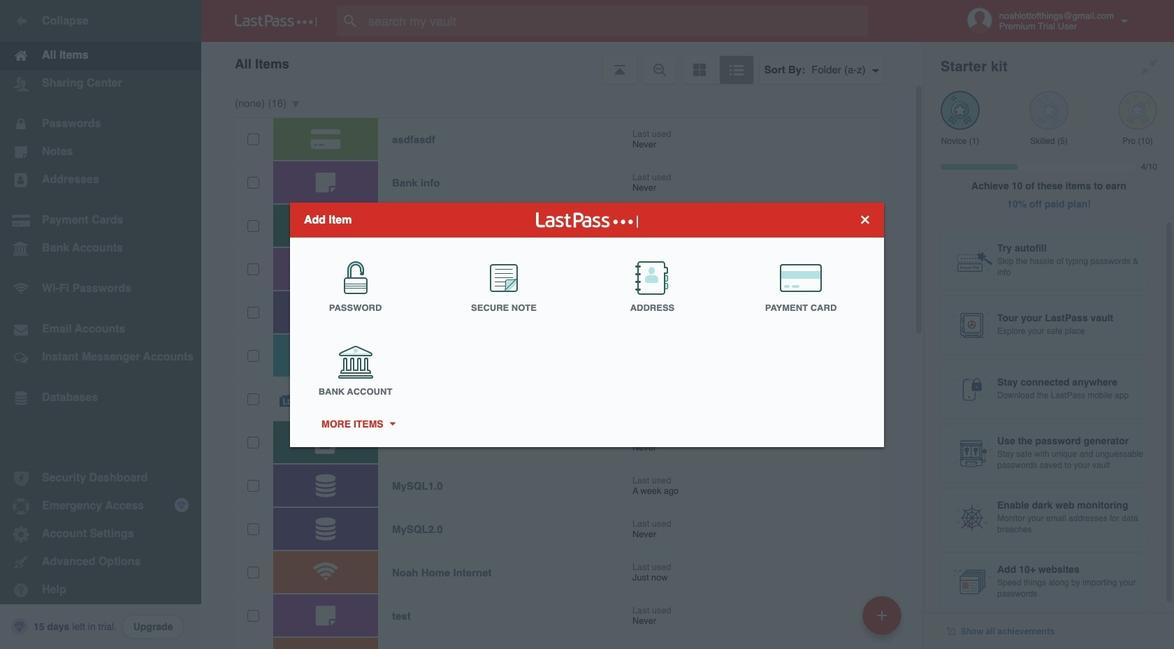 Task type: vqa. For each thing, say whether or not it's contained in the screenshot.
the Search 'search field'
yes



Task type: locate. For each thing, give the bounding box(es) containing it.
new item image
[[878, 611, 887, 621]]

main navigation navigation
[[0, 0, 201, 650]]

dialog
[[290, 202, 885, 447]]

Search search field
[[337, 6, 896, 36]]



Task type: describe. For each thing, give the bounding box(es) containing it.
new item navigation
[[858, 592, 910, 650]]

vault options navigation
[[201, 42, 924, 84]]

lastpass image
[[235, 15, 317, 27]]

caret right image
[[388, 422, 397, 426]]

search my vault text field
[[337, 6, 896, 36]]



